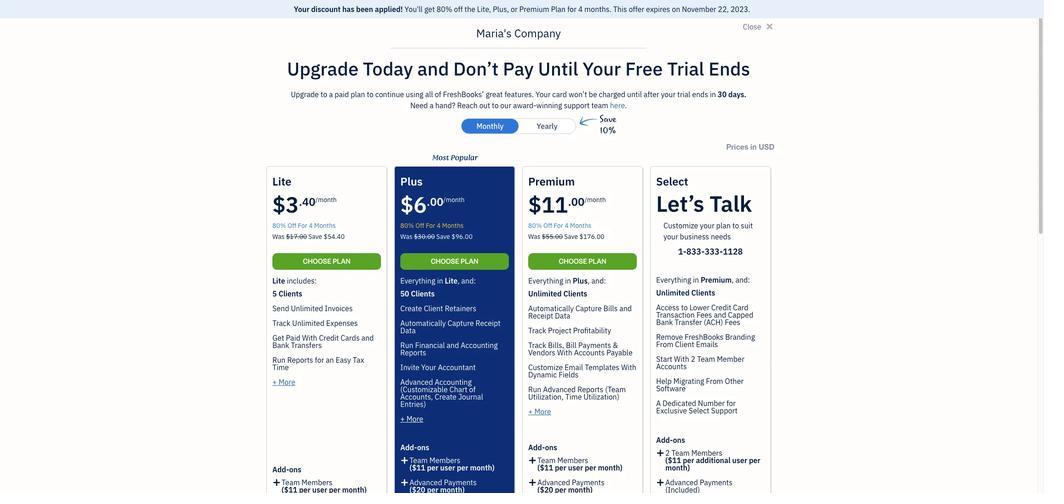 Task type: describe. For each thing, give the bounding box(es) containing it.
/month for lite
[[316, 196, 337, 204]]

award-
[[513, 101, 537, 110]]

here link
[[610, 101, 625, 110]]

feedback
[[355, 433, 386, 442]]

your left discount
[[294, 5, 310, 14]]

in for everything in lite , and: 50 clients
[[437, 276, 443, 285]]

833-
[[687, 246, 705, 257]]

2 team members ($11 per additional user per month)
[[666, 448, 761, 472]]

lite
[[273, 174, 292, 189]]

help migrating from other software
[[657, 377, 744, 393]]

0 horizontal spatial more
[[279, 378, 296, 387]]

for for premium
[[554, 221, 563, 230]]

password
[[354, 268, 386, 277]]

bill
[[566, 341, 577, 350]]

plan inside customize your plan to suit your business needs
[[717, 221, 731, 230]]

send for send unlimited invoices
[[273, 304, 289, 313]]

run for run reports for an easy tax time
[[273, 355, 286, 365]]

team inside the "start with 2 team member accounts"
[[698, 355, 716, 364]]

there
[[346, 7, 363, 16]]

retainers
[[445, 304, 477, 313]]

all
[[425, 90, 433, 99]]

plan left the months.
[[551, 5, 566, 14]]

migrating
[[674, 377, 705, 386]]

0 horizontal spatial create
[[401, 304, 422, 313]]

payments inside track bills, bill payments & vendors with accounts payable
[[579, 341, 611, 350]]

credit for transfers
[[319, 333, 339, 343]]

card
[[553, 90, 567, 99]]

0 horizontal spatial 30
[[375, 7, 383, 16]]

+ more for plus
[[401, 414, 424, 424]]

go to help image
[[784, 5, 799, 19]]

add-ons for premium
[[529, 443, 558, 452]]

of inside advanced accounting (customizable chart of accounts, create journal entries)
[[469, 385, 476, 394]]

features.
[[505, 90, 534, 99]]

advanced payments for premium
[[538, 478, 605, 487]]

1 horizontal spatial fees
[[725, 318, 741, 327]]

needs
[[711, 232, 731, 241]]

vendors
[[529, 348, 556, 357]]

. inside upgrade to a paid plan to continue using all of freshbooks' great features. your card won't be charged until after your trial ends in 30 days. need a hand? reach out to our award-winning support team here .
[[625, 101, 627, 110]]

Email Address email field
[[327, 186, 653, 206]]

business
[[680, 232, 710, 241]]

freshbooks'
[[443, 90, 484, 99]]

payments inside advanced payments (included)
[[700, 478, 733, 487]]

yearly button
[[519, 119, 576, 134]]

with inside track bills, bill payments & vendors with accounts payable
[[557, 348, 573, 357]]

usd
[[759, 142, 775, 151]]

to right out
[[492, 101, 499, 110]]

team members ($11 per user per month) for plus
[[410, 456, 495, 472]]

2023.
[[731, 5, 751, 14]]

add- for premium
[[529, 443, 545, 452]]

0 horizontal spatial premium
[[520, 5, 550, 14]]

track inside track bills, bill payments & vendors with accounts payable
[[529, 341, 547, 350]]

1 horizontal spatial for
[[568, 5, 577, 14]]

select inside a dedicated number for exclusive select support
[[689, 406, 710, 415]]

maria's for maria's company
[[477, 26, 512, 41]]

1 vertical spatial password
[[356, 248, 388, 257]]

customize your plan to suit your business needs
[[664, 221, 753, 241]]

and inside automatically capture bills and receipt data
[[620, 304, 632, 313]]

automatically for automatically capture bills and receipt data
[[529, 304, 574, 313]]

account profile element
[[323, 64, 656, 285]]

plus image for advanced payments (included)
[[657, 479, 665, 486]]

popular
[[451, 152, 478, 163]]

plan for plus
[[461, 257, 479, 266]]

1-833-333-1128 link
[[679, 246, 743, 257]]

plus image for 2
[[657, 448, 665, 457]]

your up 1-
[[664, 232, 679, 241]]

upgrade for a
[[291, 90, 319, 99]]

. 00 /month for premium
[[568, 194, 606, 209]]

more for plus
[[407, 414, 424, 424]]

owner
[[7, 18, 24, 25]]

30 inside upgrade to a paid plan to continue using all of freshbooks' great features. your card won't be charged until after your trial ends in 30 days. need a hand? reach out to our award-winning support team here .
[[718, 90, 727, 99]]

plus image right display
[[401, 455, 409, 464]]

$176.00
[[580, 233, 605, 241]]

and: for premium
[[592, 276, 606, 285]]

pay
[[503, 57, 534, 81]]

. for premium
[[568, 194, 572, 209]]

your up business
[[700, 221, 715, 230]]

add-ons for plus
[[401, 443, 430, 452]]

a dedicated number for exclusive select support
[[657, 399, 738, 415]]

months.
[[585, 5, 612, 14]]

choose plan for lite
[[303, 257, 351, 266]]

offer
[[629, 5, 645, 14]]

user inside 2 team members ($11 per additional user per month)
[[733, 456, 748, 465]]

track for 00
[[529, 326, 547, 335]]

80% off for 4 months was $55.00 save $176.00
[[529, 221, 605, 241]]

months for premium
[[570, 221, 592, 230]]

your right invite
[[421, 363, 436, 372]]

choose for plus
[[431, 257, 460, 266]]

00 for plus
[[430, 194, 444, 209]]

format
[[343, 356, 364, 365]]

unlimited up track unlimited expenses
[[291, 304, 323, 313]]

0 vertical spatial a
[[329, 90, 333, 99]]

add-ons for lite
[[273, 465, 302, 474]]

80% left off
[[437, 5, 453, 14]]

80% for lite
[[273, 221, 286, 230]]

advanced inside advanced accounting (customizable chart of accounts, create journal entries)
[[401, 378, 433, 387]]

number
[[698, 399, 725, 408]]

everything for plus
[[401, 276, 436, 285]]

run advanced reports (team utilization, time utilization)
[[529, 385, 626, 401]]

receipt inside automatically capture receipt data
[[476, 319, 501, 328]]

0 vertical spatial password
[[327, 231, 355, 239]]

team
[[592, 101, 609, 110]]

team members
[[282, 478, 333, 487]]

advanced inside run advanced reports (team utilization, time utilization)
[[543, 385, 576, 394]]

mw
[[334, 75, 366, 99]]

your up be
[[583, 57, 621, 81]]

customize for fields
[[529, 363, 563, 372]]

and inside run financial and accounting reports
[[447, 341, 459, 350]]

discount
[[311, 5, 341, 14]]

333-
[[705, 246, 723, 257]]

0 horizontal spatial client
[[424, 304, 443, 313]]

capped
[[728, 310, 754, 320]]

your inside upgrade to a paid plan to continue using all of freshbooks' great features. your card won't be charged until after your trial ends in 30 days. need a hand? reach out to our award-winning support team here .
[[661, 90, 676, 99]]

ends
[[693, 90, 709, 99]]

prices in usd
[[727, 142, 775, 151]]

crown image
[[331, 7, 340, 16]]

month) inside 2 team members ($11 per additional user per month)
[[666, 463, 690, 472]]

was for plus
[[401, 233, 413, 241]]

save for premium
[[564, 233, 578, 241]]

everything in lite , and: 50 clients
[[401, 276, 476, 298]]

to left continue at left
[[367, 90, 374, 99]]

plus,
[[493, 5, 509, 14]]

changes
[[360, 468, 400, 481]]

reports inside run financial and accounting reports
[[401, 348, 427, 357]]

utilization)
[[584, 392, 620, 401]]

/month for premium
[[585, 196, 606, 204]]

advanced for plus image right of display
[[410, 478, 442, 487]]

transaction
[[657, 310, 695, 320]]

capture for receipt
[[448, 319, 474, 328]]

time inside run reports for an easy tax time
[[273, 363, 289, 372]]

month) for premium
[[598, 463, 623, 472]]

choose for premium
[[559, 257, 588, 266]]

time zone
[[327, 318, 358, 326]]

free
[[626, 57, 663, 81]]

name
[[507, 134, 524, 142]]

get
[[273, 333, 284, 343]]

1 vertical spatial account
[[327, 35, 392, 56]]

advanced for 2's plus icon
[[666, 478, 698, 487]]

10%
[[600, 125, 616, 136]]

lite inside the everything in lite , and: 50 clients
[[445, 276, 458, 285]]

for inside run reports for an easy tax time
[[315, 355, 324, 365]]

and: inside everything in premium , and: unlimited clients
[[736, 275, 750, 285]]

advanced payments (included)
[[666, 478, 733, 493]]

months for plus
[[442, 221, 464, 230]]

lite includes: 5 clients
[[273, 276, 317, 298]]

($11 for plus
[[410, 463, 426, 472]]

financial
[[415, 341, 445, 350]]

clients inside lite includes: 5 clients
[[279, 289, 303, 298]]

, for plus
[[458, 276, 460, 285]]

choose plan for premium
[[559, 257, 607, 266]]

info image
[[420, 209, 428, 221]]

be
[[589, 90, 597, 99]]

your left trial. on the left top of the page
[[417, 7, 430, 16]]

(included)
[[666, 485, 700, 493]]

monthly button
[[462, 119, 519, 134]]

a
[[657, 399, 661, 408]]

to left paid
[[321, 90, 327, 99]]

save 10%
[[600, 114, 617, 136]]

search image
[[750, 5, 765, 19]]

the
[[465, 5, 476, 14]]

accounting inside run financial and accounting reports
[[461, 341, 498, 350]]

continue
[[375, 90, 404, 99]]

november
[[682, 5, 717, 14]]

hand?
[[436, 101, 456, 110]]

. 40 /month
[[299, 194, 337, 209]]

from inside help migrating from other software
[[706, 377, 724, 386]]

in for everything in plus , and: unlimited clients
[[565, 276, 571, 285]]

$30.00
[[414, 233, 435, 241]]

loading screen display
[[327, 450, 394, 459]]

send unlimited invoices
[[273, 304, 353, 313]]

choose plan button for plus
[[401, 253, 509, 270]]

freshbooks
[[685, 332, 724, 342]]

team inside 2 team members ($11 per additional user per month)
[[672, 448, 690, 458]]

tax
[[353, 355, 364, 365]]

+ more link for plus
[[401, 414, 424, 424]]

create client retainers
[[401, 304, 477, 313]]

start
[[657, 355, 673, 364]]

00 for premium
[[572, 194, 585, 209]]

0 horizontal spatial fees
[[697, 310, 713, 320]]

trial.
[[432, 7, 445, 16]]

save up the 10%
[[600, 114, 617, 125]]

2 inside 2 team members ($11 per additional user per month)
[[666, 448, 670, 458]]

members inside 2 team members ($11 per additional user per month)
[[692, 448, 723, 458]]

upgrade today and don't pay until your free trial ends
[[287, 57, 751, 81]]

payable
[[607, 348, 633, 357]]

from inside remove freshbooks branding from client emails
[[657, 340, 674, 349]]

there are 30 days left in your trial. upgrade account
[[346, 7, 500, 16]]

or
[[511, 5, 518, 14]]

+ more for premium
[[529, 407, 552, 416]]

accounts inside the "start with 2 team member accounts"
[[657, 362, 687, 371]]

4 for premium
[[565, 221, 569, 230]]

1128
[[723, 246, 743, 257]]

premium inside everything in premium , and: unlimited clients
[[701, 275, 732, 285]]

, inside everything in premium , and: unlimited clients
[[732, 275, 734, 285]]

everything for premium
[[529, 276, 564, 285]]

maria's for maria's company owner
[[7, 8, 32, 17]]

time inside run advanced reports (team utilization, time utilization)
[[566, 392, 582, 401]]

4 for lite
[[309, 221, 313, 230]]

in right left
[[411, 7, 416, 16]]

ons for lite
[[289, 465, 302, 474]]

everything in plus , and: unlimited clients
[[529, 276, 606, 298]]

are
[[364, 7, 374, 16]]

receipt inside automatically capture bills and receipt data
[[529, 311, 554, 320]]

First Name text field
[[327, 147, 486, 167]]

emails
[[696, 340, 719, 349]]

0 horizontal spatial + more
[[273, 378, 296, 387]]

get
[[425, 5, 435, 14]]

automatically capture bills and receipt data
[[529, 304, 632, 320]]

month) for plus
[[470, 463, 495, 472]]

(customizable
[[401, 385, 448, 394]]

charged
[[599, 90, 626, 99]]

save for plus
[[436, 233, 450, 241]]

and inside "access to lower credit card transaction fees and capped bank transfer (ach) fees"
[[714, 310, 727, 320]]

send for send us feedback
[[327, 433, 344, 442]]



Task type: vqa. For each thing, say whether or not it's contained in the screenshot.
the what
no



Task type: locate. For each thing, give the bounding box(es) containing it.
clients for everything in plus , and: unlimited clients
[[564, 289, 588, 298]]

1 horizontal spatial from
[[706, 377, 724, 386]]

0 horizontal spatial ($11
[[410, 463, 426, 472]]

4 inside '80% off for 4 months was $30.00 save $96.00'
[[437, 221, 441, 230]]

1 vertical spatial premium
[[701, 275, 732, 285]]

main element
[[0, 0, 101, 493]]

in inside 'everything in plus , and: unlimited clients'
[[565, 276, 571, 285]]

. 00 /month for plus
[[427, 194, 465, 209]]

0 horizontal spatial credit
[[319, 333, 339, 343]]

accounts,
[[401, 392, 433, 401]]

save down loading
[[335, 468, 358, 481]]

credit inside "access to lower credit card transaction fees and capped bank transfer (ach) fees"
[[712, 303, 732, 312]]

choose plan up change
[[303, 257, 351, 266]]

to
[[321, 90, 327, 99], [367, 90, 374, 99], [492, 101, 499, 110], [733, 221, 740, 230], [682, 303, 688, 312]]

close button
[[263, 21, 775, 32]]

3 was from the left
[[529, 233, 541, 241]]

software
[[657, 384, 686, 393]]

2 horizontal spatial ,
[[732, 275, 734, 285]]

1 horizontal spatial user
[[568, 463, 583, 472]]

plus image
[[657, 448, 665, 457], [529, 455, 537, 464], [529, 479, 537, 486]]

was for lite
[[273, 233, 285, 241]]

1 horizontal spatial lite
[[445, 276, 458, 285]]

fees up freshbooks
[[697, 310, 713, 320]]

reports inside run reports for an easy tax time
[[287, 355, 313, 365]]

1 vertical spatial from
[[706, 377, 724, 386]]

0 horizontal spatial receipt
[[476, 319, 501, 328]]

1 horizontal spatial /month
[[444, 196, 465, 204]]

1 for from the left
[[298, 221, 307, 230]]

0 vertical spatial plan
[[351, 90, 365, 99]]

an
[[326, 355, 334, 365]]

with inside "get paid with credit cards and bank transfers"
[[302, 333, 317, 343]]

80% up $30.00 on the top left of page
[[401, 221, 414, 230]]

2 off from the left
[[416, 221, 425, 230]]

0 horizontal spatial maria's
[[7, 8, 32, 17]]

Last Name text field
[[494, 147, 653, 167]]

80% inside '80% off for 4 months was $30.00 save $96.00'
[[401, 221, 414, 230]]

bank inside "access to lower credit card transaction fees and capped bank transfer (ach) fees"
[[657, 318, 673, 327]]

credit inside "get paid with credit cards and bank transfers"
[[319, 333, 339, 343]]

today
[[363, 57, 413, 81]]

lite,
[[477, 5, 491, 14]]

1 horizontal spatial run
[[401, 341, 414, 350]]

company for maria's company
[[515, 26, 561, 41]]

1 horizontal spatial + more
[[401, 414, 424, 424]]

5
[[273, 289, 277, 298]]

/month inside . 40 /month
[[316, 196, 337, 204]]

in right the ends
[[710, 90, 716, 99]]

been
[[356, 5, 373, 14]]

, inside the everything in lite , and: 50 clients
[[458, 276, 460, 285]]

plan
[[551, 5, 566, 14], [333, 257, 351, 266], [461, 257, 479, 266], [589, 257, 607, 266]]

3 /month from the left
[[585, 196, 606, 204]]

0 horizontal spatial lite
[[273, 276, 285, 285]]

2 horizontal spatial was
[[529, 233, 541, 241]]

was left $17.00
[[273, 233, 285, 241]]

1 vertical spatial create
[[435, 392, 457, 401]]

let's talk
[[657, 189, 753, 218]]

remove freshbooks branding from client emails
[[657, 332, 756, 349]]

, down 1128
[[732, 275, 734, 285]]

your inside upgrade to a paid plan to continue using all of freshbooks' great features. your card won't be charged until after your trial ends in 30 days. need a hand? reach out to our award-winning support team here .
[[536, 90, 551, 99]]

your discount has been applied! you'll get 80% off the lite, plus, or premium plan for 4 months. this offer expires on november 22, 2023.
[[294, 5, 751, 14]]

receipt up project
[[529, 311, 554, 320]]

3 months from the left
[[570, 221, 592, 230]]

applied!
[[375, 5, 403, 14]]

1 advanced payments from the left
[[410, 478, 477, 487]]

run inside run financial and accounting reports
[[401, 341, 414, 350]]

1 month) from the left
[[470, 463, 495, 472]]

save inside button
[[335, 468, 358, 481]]

3 choose plan from the left
[[559, 257, 607, 266]]

2 horizontal spatial more
[[535, 407, 552, 416]]

1 horizontal spatial 2
[[691, 355, 696, 364]]

1 vertical spatial upgrade
[[287, 57, 359, 81]]

choose plan button
[[273, 253, 381, 270], [401, 253, 509, 270], [529, 253, 637, 270]]

1 vertical spatial 30
[[718, 90, 727, 99]]

lite inside lite includes: 5 clients
[[273, 276, 285, 285]]

preferences element
[[323, 318, 656, 493]]

for
[[298, 221, 307, 230], [426, 221, 435, 230], [554, 221, 563, 230]]

0 horizontal spatial choose
[[303, 257, 332, 266]]

was inside 80% off for 4 months was $17.00 save $54.40
[[273, 233, 285, 241]]

plan inside upgrade to a paid plan to continue using all of freshbooks' great features. your card won't be charged until after your trial ends in 30 days. need a hand? reach out to our award-winning support team here .
[[351, 90, 365, 99]]

save inside '80% off for 4 months was $30.00 save $96.00'
[[436, 233, 450, 241]]

. down charged
[[625, 101, 627, 110]]

was inside 80% off for 4 months was $55.00 save $176.00
[[529, 233, 541, 241]]

accounts up help
[[657, 362, 687, 371]]

0 horizontal spatial + more link
[[273, 378, 296, 387]]

lite up the retainers
[[445, 276, 458, 285]]

off up $17.00
[[288, 221, 297, 230]]

0 horizontal spatial account
[[327, 35, 392, 56]]

plus image
[[401, 455, 409, 464], [273, 477, 281, 486], [401, 479, 409, 486], [657, 479, 665, 486]]

create down 50
[[401, 304, 422, 313]]

1 off from the left
[[288, 221, 297, 230]]

password
[[327, 231, 355, 239], [356, 248, 388, 257]]

1 months from the left
[[314, 221, 336, 230]]

of right all
[[435, 90, 442, 99]]

80% up $55.00
[[529, 221, 542, 230]]

track for 40
[[273, 319, 291, 328]]

invite your accountant
[[401, 363, 476, 372]]

select left support
[[689, 406, 710, 415]]

transfer
[[675, 318, 702, 327]]

per
[[683, 456, 695, 465], [749, 456, 761, 465], [427, 463, 439, 472], [457, 463, 469, 472], [555, 463, 567, 472], [585, 463, 597, 472]]

for inside a dedicated number for exclusive select support
[[727, 399, 736, 408]]

on
[[672, 5, 681, 14]]

1 horizontal spatial select
[[689, 406, 710, 415]]

. for lite
[[299, 194, 302, 209]]

plus image for advanced payments
[[401, 479, 409, 486]]

client down the everything in lite , and: 50 clients
[[424, 304, 443, 313]]

+ more link for premium
[[529, 407, 552, 416]]

data
[[555, 311, 571, 320], [401, 326, 416, 335]]

in inside everything in premium , and: unlimited clients
[[693, 275, 699, 285]]

members
[[692, 448, 723, 458], [430, 456, 461, 465], [558, 456, 589, 465], [302, 478, 333, 487]]

everything inside everything in premium , and: unlimited clients
[[657, 275, 692, 285]]

0 horizontal spatial for
[[298, 221, 307, 230]]

capture down the retainers
[[448, 319, 474, 328]]

send inside preferences element
[[327, 433, 344, 442]]

2 advanced payments from the left
[[538, 478, 605, 487]]

and: for plus
[[462, 276, 476, 285]]

prices
[[727, 142, 749, 151]]

time down invoices
[[327, 318, 342, 326]]

and: up the retainers
[[462, 276, 476, 285]]

1 choose from the left
[[303, 257, 332, 266]]

+ down entries)
[[401, 414, 405, 424]]

to inside "access to lower credit card transaction fees and capped bank transfer (ach) fees"
[[682, 303, 688, 312]]

save right $17.00
[[308, 233, 322, 241]]

80% off for 4 months was $30.00 save $96.00
[[401, 221, 473, 241]]

automatically capture receipt data
[[401, 319, 501, 335]]

2 . 00 /month from the left
[[568, 194, 606, 209]]

, up the retainers
[[458, 276, 460, 285]]

winning
[[537, 101, 562, 110]]

cards
[[341, 333, 360, 343]]

here
[[610, 101, 625, 110]]

0 vertical spatial client
[[424, 304, 443, 313]]

0 horizontal spatial automatically
[[401, 319, 446, 328]]

1 horizontal spatial accounts
[[657, 362, 687, 371]]

advanced inside advanced payments (included)
[[666, 478, 698, 487]]

1 horizontal spatial was
[[401, 233, 413, 241]]

1 . 00 /month from the left
[[427, 194, 465, 209]]

for inside '80% off for 4 months was $30.00 save $96.00'
[[426, 221, 435, 230]]

+ more down utilization,
[[529, 407, 552, 416]]

1 horizontal spatial +
[[401, 414, 405, 424]]

reports inside run advanced reports (team utilization, time utilization)
[[578, 385, 604, 394]]

0 horizontal spatial user
[[440, 463, 455, 472]]

3 off from the left
[[544, 221, 553, 230]]

0 vertical spatial 2
[[691, 355, 696, 364]]

1 horizontal spatial a
[[430, 101, 434, 110]]

for inside 80% off for 4 months was $55.00 save $176.00
[[554, 221, 563, 230]]

+ more
[[273, 378, 296, 387], [529, 407, 552, 416], [401, 414, 424, 424]]

0 horizontal spatial 2
[[666, 448, 670, 458]]

0 horizontal spatial months
[[314, 221, 336, 230]]

off down info icon
[[416, 221, 425, 230]]

reports
[[401, 348, 427, 357], [287, 355, 313, 365], [578, 385, 604, 394]]

off inside 80% off for 4 months was $17.00 save $54.40
[[288, 221, 297, 230]]

unlimited up automatically capture bills and receipt data
[[529, 289, 562, 298]]

save inside 80% off for 4 months was $55.00 save $176.00
[[564, 233, 578, 241]]

credit up (ach)
[[712, 303, 732, 312]]

1 vertical spatial select
[[689, 406, 710, 415]]

was left $55.00
[[529, 233, 541, 241]]

. 00 /month up $176.00
[[568, 194, 606, 209]]

0 horizontal spatial capture
[[448, 319, 474, 328]]

0 horizontal spatial ,
[[458, 276, 460, 285]]

0 horizontal spatial everything
[[401, 276, 436, 285]]

2 vertical spatial for
[[727, 399, 736, 408]]

0 vertical spatial premium
[[520, 5, 550, 14]]

was left $30.00 on the top left of page
[[401, 233, 413, 241]]

1 horizontal spatial and:
[[592, 276, 606, 285]]

1 horizontal spatial create
[[435, 392, 457, 401]]

for left an
[[315, 355, 324, 365]]

months inside '80% off for 4 months was $30.00 save $96.00'
[[442, 221, 464, 230]]

and up all
[[418, 57, 449, 81]]

add- for lite
[[273, 465, 289, 474]]

off inside 80% off for 4 months was $55.00 save $176.00
[[544, 221, 553, 230]]

1 horizontal spatial bank
[[657, 318, 673, 327]]

accounts inside track bills, bill payments & vendors with accounts payable
[[574, 348, 605, 357]]

advanced for plus icon related to team
[[538, 478, 570, 487]]

for for plus
[[426, 221, 435, 230]]

accounts up templates
[[574, 348, 605, 357]]

0 vertical spatial maria's
[[7, 8, 32, 17]]

to inside customize your plan to suit your business needs
[[733, 221, 740, 230]]

2 horizontal spatial everything
[[657, 275, 692, 285]]

in left the usd
[[751, 142, 757, 151]]

2 was from the left
[[401, 233, 413, 241]]

for for lite
[[298, 221, 307, 230]]

lock image
[[334, 247, 338, 258]]

and inside "get paid with credit cards and bank transfers"
[[362, 333, 374, 343]]

off inside '80% off for 4 months was $30.00 save $96.00'
[[416, 221, 425, 230]]

0 horizontal spatial data
[[401, 326, 416, 335]]

2 horizontal spatial +
[[529, 407, 533, 416]]

everything in premium , and: unlimited clients
[[657, 275, 750, 297]]

credit for and
[[712, 303, 732, 312]]

automatically inside automatically capture bills and receipt data
[[529, 304, 574, 313]]

templates
[[585, 363, 620, 372]]

off
[[454, 5, 463, 14]]

1 vertical spatial customize
[[529, 363, 563, 372]]

2 /month from the left
[[444, 196, 465, 204]]

customize for your
[[664, 221, 699, 230]]

0 vertical spatial data
[[555, 311, 571, 320]]

project
[[548, 326, 572, 335]]

2 choose plan button from the left
[[401, 253, 509, 270]]

2 vertical spatial upgrade
[[291, 90, 319, 99]]

0 horizontal spatial +
[[273, 378, 277, 387]]

won't
[[569, 90, 587, 99]]

2 horizontal spatial months
[[570, 221, 592, 230]]

save inside 80% off for 4 months was $17.00 save $54.40
[[308, 233, 322, 241]]

0 horizontal spatial from
[[657, 340, 674, 349]]

3 for from the left
[[554, 221, 563, 230]]

0 horizontal spatial month)
[[470, 463, 495, 472]]

80% for plus
[[401, 221, 414, 230]]

create left journal
[[435, 392, 457, 401]]

expires
[[646, 5, 671, 14]]

zone
[[343, 318, 358, 326]]

choose for lite
[[303, 257, 332, 266]]

with inside customize email templates with dynamic fields
[[622, 363, 637, 372]]

clients inside 'everything in plus , and: unlimited clients'
[[564, 289, 588, 298]]

upgrade left paid
[[291, 90, 319, 99]]

clients inside everything in premium , and: unlimited clients
[[692, 288, 716, 297]]

loading
[[327, 450, 350, 459]]

track
[[273, 319, 291, 328], [529, 326, 547, 335], [529, 341, 547, 350]]

months up $96.00
[[442, 221, 464, 230]]

1 vertical spatial client
[[676, 340, 695, 349]]

for
[[568, 5, 577, 14], [315, 355, 324, 365], [727, 399, 736, 408]]

in inside the everything in lite , and: 50 clients
[[437, 276, 443, 285]]

company for maria's company owner
[[33, 8, 65, 17]]

1 choose plan from the left
[[303, 257, 351, 266]]

+ more link down utilization,
[[529, 407, 552, 416]]

send left us
[[327, 433, 344, 442]]

3 choose plan button from the left
[[529, 253, 637, 270]]

0 horizontal spatial password
[[327, 231, 355, 239]]

profile
[[396, 35, 445, 56]]

in
[[411, 7, 416, 16], [710, 90, 716, 99], [751, 142, 757, 151], [693, 275, 699, 285], [437, 276, 443, 285], [565, 276, 571, 285]]

team
[[698, 355, 716, 364], [672, 448, 690, 458], [410, 456, 428, 465], [538, 456, 556, 465], [282, 478, 300, 487]]

of
[[435, 90, 442, 99], [469, 385, 476, 394]]

bank inside "get paid with credit cards and bank transfers"
[[273, 341, 289, 350]]

capture inside automatically capture bills and receipt data
[[576, 304, 602, 313]]

run for run financial and accounting reports
[[401, 341, 414, 350]]

time format
[[327, 356, 364, 365]]

more down utilization,
[[535, 407, 552, 416]]

plan for lite
[[333, 257, 351, 266]]

capture for bills
[[576, 304, 602, 313]]

more down run reports for an easy tax time
[[279, 378, 296, 387]]

50
[[401, 289, 409, 298]]

0 horizontal spatial bank
[[273, 341, 289, 350]]

save for lite
[[308, 233, 322, 241]]

monthly
[[477, 122, 504, 131]]

unlimited inside everything in premium , and: unlimited clients
[[657, 288, 690, 297]]

2 team members ($11 per user per month) from the left
[[538, 456, 623, 472]]

1 was from the left
[[273, 233, 285, 241]]

plan right paid
[[351, 90, 365, 99]]

+ more link down entries)
[[401, 414, 424, 424]]

upgrade right trial. on the left top of the page
[[448, 7, 474, 16]]

advanced accounting (customizable chart of accounts, create journal entries)
[[401, 378, 483, 409]]

with down "payable"
[[622, 363, 637, 372]]

0 vertical spatial from
[[657, 340, 674, 349]]

help
[[657, 377, 672, 386]]

2 00 from the left
[[572, 194, 585, 209]]

2 horizontal spatial ($11
[[666, 456, 682, 465]]

/month for plus
[[444, 196, 465, 204]]

advanced payments for plus
[[410, 478, 477, 487]]

upgrade account link
[[446, 7, 500, 16]]

months inside 80% off for 4 months was $17.00 save $54.40
[[314, 221, 336, 230]]

+ more link down run reports for an easy tax time
[[273, 378, 296, 387]]

team members ($11 per user per month) for premium
[[538, 456, 623, 472]]

account profile
[[327, 35, 445, 56]]

0 horizontal spatial was
[[273, 233, 285, 241]]

fees
[[697, 310, 713, 320], [725, 318, 741, 327]]

0 vertical spatial credit
[[712, 303, 732, 312]]

choose
[[303, 257, 332, 266], [431, 257, 460, 266], [559, 257, 588, 266]]

2 vertical spatial run
[[529, 385, 542, 394]]

2 horizontal spatial month)
[[666, 463, 690, 472]]

$17.00
[[286, 233, 307, 241]]

user for premium
[[568, 463, 583, 472]]

4 for plus
[[437, 221, 441, 230]]

a down all
[[430, 101, 434, 110]]

1 horizontal spatial data
[[555, 311, 571, 320]]

in for prices in usd
[[751, 142, 757, 151]]

was inside '80% off for 4 months was $30.00 save $96.00'
[[401, 233, 413, 241]]

a left paid
[[329, 90, 333, 99]]

and
[[418, 57, 449, 81], [620, 304, 632, 313], [714, 310, 727, 320], [362, 333, 374, 343], [447, 341, 459, 350]]

using
[[406, 90, 424, 99]]

time left format at the left bottom of page
[[327, 356, 342, 365]]

0 vertical spatial upgrade
[[448, 7, 474, 16]]

0 horizontal spatial select
[[657, 174, 689, 189]]

account down there
[[327, 35, 392, 56]]

clients right 50
[[411, 289, 435, 298]]

automatically for automatically capture receipt data
[[401, 319, 446, 328]]

1 horizontal spatial for
[[426, 221, 435, 230]]

password up password
[[356, 248, 388, 257]]

track up get
[[273, 319, 291, 328]]

times image
[[765, 21, 775, 32]]

password up lock image at the bottom left
[[327, 231, 355, 239]]

with down track unlimited expenses
[[302, 333, 317, 343]]

exclusive
[[657, 406, 687, 415]]

1 horizontal spatial more
[[407, 414, 424, 424]]

2 month) from the left
[[598, 463, 623, 472]]

1 vertical spatial accounting
[[435, 378, 472, 387]]

, for premium
[[588, 276, 590, 285]]

data inside automatically capture receipt data
[[401, 326, 416, 335]]

customize
[[664, 221, 699, 230], [529, 363, 563, 372]]

automatically inside automatically capture receipt data
[[401, 319, 446, 328]]

easy
[[336, 355, 351, 365]]

customize down "vendors"
[[529, 363, 563, 372]]

you'll
[[405, 5, 423, 14]]

1 choose plan button from the left
[[273, 253, 381, 270]]

0 vertical spatial bank
[[657, 318, 673, 327]]

3 choose from the left
[[559, 257, 588, 266]]

bills,
[[548, 341, 565, 350]]

2 months from the left
[[442, 221, 464, 230]]

. for plus
[[427, 194, 430, 209]]

in inside upgrade to a paid plan to continue using all of freshbooks' great features. your card won't be charged until after your trial ends in 30 days. need a hand? reach out to our award-winning support team here .
[[710, 90, 716, 99]]

0 horizontal spatial of
[[435, 90, 442, 99]]

0 vertical spatial of
[[435, 90, 442, 99]]

1 vertical spatial send
[[327, 433, 344, 442]]

customize inside customize your plan to suit your business needs
[[664, 221, 699, 230]]

1 horizontal spatial choose
[[431, 257, 460, 266]]

lite up 5
[[273, 276, 285, 285]]

clients for everything in premium , and: unlimited clients
[[692, 288, 716, 297]]

customize inside customize email templates with dynamic fields
[[529, 363, 563, 372]]

off for lite
[[288, 221, 297, 230]]

support
[[564, 101, 590, 110]]

track unlimited expenses
[[273, 319, 358, 328]]

80% inside 80% off for 4 months was $17.00 save $54.40
[[273, 221, 286, 230]]

receipt down the retainers
[[476, 319, 501, 328]]

create inside advanced accounting (customizable chart of accounts, create journal entries)
[[435, 392, 457, 401]]

1 vertical spatial automatically
[[401, 319, 446, 328]]

track project profitability
[[529, 326, 612, 335]]

2 horizontal spatial choose plan button
[[529, 253, 637, 270]]

2 inside the "start with 2 team member accounts"
[[691, 355, 696, 364]]

plan for premium
[[589, 257, 607, 266]]

plan up needs
[[717, 221, 731, 230]]

track left project
[[529, 326, 547, 335]]

2 choose plan from the left
[[431, 257, 479, 266]]

preferences
[[327, 293, 383, 306]]

accounting
[[461, 341, 498, 350], [435, 378, 472, 387]]

1 horizontal spatial ($11
[[538, 463, 554, 472]]

1 horizontal spatial client
[[676, 340, 695, 349]]

$55.00
[[542, 233, 563, 241]]

in up lower
[[693, 275, 699, 285]]

and down automatically capture receipt data
[[447, 341, 459, 350]]

support
[[712, 406, 738, 415]]

more for premium
[[535, 407, 552, 416]]

4
[[579, 5, 583, 14], [309, 221, 313, 230], [437, 221, 441, 230], [565, 221, 569, 230]]

($11 for premium
[[538, 463, 554, 472]]

ons for plus
[[417, 443, 430, 452]]

0 vertical spatial send
[[273, 304, 289, 313]]

maria's up the owner
[[7, 8, 32, 17]]

1 horizontal spatial everything
[[529, 276, 564, 285]]

accounting inside advanced accounting (customizable chart of accounts, create journal entries)
[[435, 378, 472, 387]]

1 /month from the left
[[316, 196, 337, 204]]

/month up 80% off for 4 months was $17.00 save $54.40
[[316, 196, 337, 204]]

months up $54.40
[[314, 221, 336, 230]]

run for run advanced reports (team utilization, time utilization)
[[529, 385, 542, 394]]

80% inside 80% off for 4 months was $55.00 save $176.00
[[529, 221, 542, 230]]

your
[[294, 5, 310, 14], [583, 57, 621, 81], [536, 90, 551, 99], [421, 363, 436, 372]]

1 horizontal spatial choose plan
[[431, 257, 479, 266]]

capture
[[576, 304, 602, 313], [448, 319, 474, 328]]

choose plan button down $96.00
[[401, 253, 509, 270]]

unlimited inside 'everything in plus , and: unlimited clients'
[[529, 289, 562, 298]]

off for plus
[[416, 221, 425, 230]]

0 horizontal spatial team members ($11 per user per month)
[[410, 456, 495, 472]]

time down fields
[[566, 392, 582, 401]]

plus image for team
[[529, 455, 537, 464]]

. 00 /month
[[427, 194, 465, 209], [568, 194, 606, 209]]

months for lite
[[314, 221, 336, 230]]

automatically up project
[[529, 304, 574, 313]]

2 horizontal spatial for
[[727, 399, 736, 408]]

reports down transfers on the left of page
[[287, 355, 313, 365]]

everything up 50
[[401, 276, 436, 285]]

days.
[[729, 90, 747, 99]]

2 choose from the left
[[431, 257, 460, 266]]

and: inside 'everything in plus , and: unlimited clients'
[[592, 276, 606, 285]]

user for plus
[[440, 463, 455, 472]]

choose plan button for lite
[[273, 253, 381, 270]]

data up project
[[555, 311, 571, 320]]

in for everything in premium , and: unlimited clients
[[693, 275, 699, 285]]

+ for plus
[[401, 414, 405, 424]]

80% for premium
[[529, 221, 542, 230]]

0 horizontal spatial 00
[[430, 194, 444, 209]]

create
[[401, 304, 422, 313], [435, 392, 457, 401]]

was for premium
[[529, 233, 541, 241]]

clients for everything in lite , and: 50 clients
[[411, 289, 435, 298]]

1 horizontal spatial automatically
[[529, 304, 574, 313]]

your left trial
[[661, 90, 676, 99]]

2 horizontal spatial user
[[733, 456, 748, 465]]

has
[[343, 5, 355, 14]]

2 up (included)
[[666, 448, 670, 458]]

clients inside the everything in lite , and: 50 clients
[[411, 289, 435, 298]]

1 horizontal spatial . 00 /month
[[568, 194, 606, 209]]

run up invite
[[401, 341, 414, 350]]

a
[[329, 90, 333, 99], [430, 101, 434, 110]]

plus image for team members
[[273, 477, 281, 486]]

off up $55.00
[[544, 221, 553, 230]]

premium right 'or'
[[520, 5, 550, 14]]

of right "chart"
[[469, 385, 476, 394]]

off
[[288, 221, 297, 230], [416, 221, 425, 230], [544, 221, 553, 230]]

$96.00
[[452, 233, 473, 241]]

+ for premium
[[529, 407, 533, 416]]

0 vertical spatial account
[[475, 7, 500, 16]]

2 for from the left
[[426, 221, 435, 230]]

maria's inside maria's company owner
[[7, 8, 32, 17]]

upgrade for and
[[287, 57, 359, 81]]

for up $30.00 on the top left of page
[[426, 221, 435, 230]]

off for premium
[[544, 221, 553, 230]]

data up financial
[[401, 326, 416, 335]]

don't
[[454, 57, 499, 81]]

months inside 80% off for 4 months was $55.00 save $176.00
[[570, 221, 592, 230]]

plan down $176.00
[[589, 257, 607, 266]]

invite
[[401, 363, 420, 372]]

3 month) from the left
[[666, 463, 690, 472]]

paid
[[335, 90, 349, 99]]

plan up change
[[333, 257, 351, 266]]

run down get
[[273, 355, 286, 365]]

1 team members ($11 per user per month) from the left
[[410, 456, 495, 472]]

0 horizontal spatial choose plan
[[303, 257, 351, 266]]

unlimited down send unlimited invoices
[[292, 319, 325, 328]]

run reports for an easy tax time
[[273, 355, 364, 372]]

data inside automatically capture bills and receipt data
[[555, 311, 571, 320]]

select up let's at right top
[[657, 174, 689, 189]]

choose plan button for premium
[[529, 253, 637, 270]]

1 lite from the left
[[273, 276, 285, 285]]

1 horizontal spatial month)
[[598, 463, 623, 472]]

account left 'or'
[[475, 7, 500, 16]]

choose plan for plus
[[431, 257, 479, 266]]

1 vertical spatial accounts
[[657, 362, 687, 371]]

everything left plus
[[529, 276, 564, 285]]

reports down customize email templates with dynamic fields
[[578, 385, 604, 394]]

2 horizontal spatial + more link
[[529, 407, 552, 416]]

left
[[399, 7, 409, 16]]

and: up card
[[736, 275, 750, 285]]

2 lite from the left
[[445, 276, 458, 285]]

run inside run advanced reports (team utilization, time utilization)
[[529, 385, 542, 394]]

ons for premium
[[545, 443, 558, 452]]

choose plan button down $54.40
[[273, 253, 381, 270]]

1 00 from the left
[[430, 194, 444, 209]]

add- for plus
[[401, 443, 417, 452]]

accounting up accountant
[[461, 341, 498, 350]]

client down transfer
[[676, 340, 695, 349]]

2 horizontal spatial run
[[529, 385, 542, 394]]

with inside the "start with 2 team member accounts"
[[674, 355, 690, 364]]

client inside remove freshbooks branding from client emails
[[676, 340, 695, 349]]

2 horizontal spatial for
[[554, 221, 563, 230]]

($11 inside 2 team members ($11 per additional user per month)
[[666, 456, 682, 465]]

0 vertical spatial run
[[401, 341, 414, 350]]

for inside 80% off for 4 months was $17.00 save $54.40
[[298, 221, 307, 230]]

, inside 'everything in plus , and: unlimited clients'
[[588, 276, 590, 285]]

to left lower
[[682, 303, 688, 312]]

plus
[[401, 174, 423, 189]]

of inside upgrade to a paid plan to continue using all of freshbooks' great features. your card won't be charged until after your trial ends in 30 days. need a hand? reach out to our award-winning support team here .
[[435, 90, 442, 99]]

00 up '80% off for 4 months was $30.00 save $96.00'
[[430, 194, 444, 209]]

add-
[[657, 436, 673, 445], [401, 443, 417, 452], [529, 443, 545, 452], [273, 465, 289, 474]]

4 inside 80% off for 4 months was $55.00 save $176.00
[[565, 221, 569, 230]]



